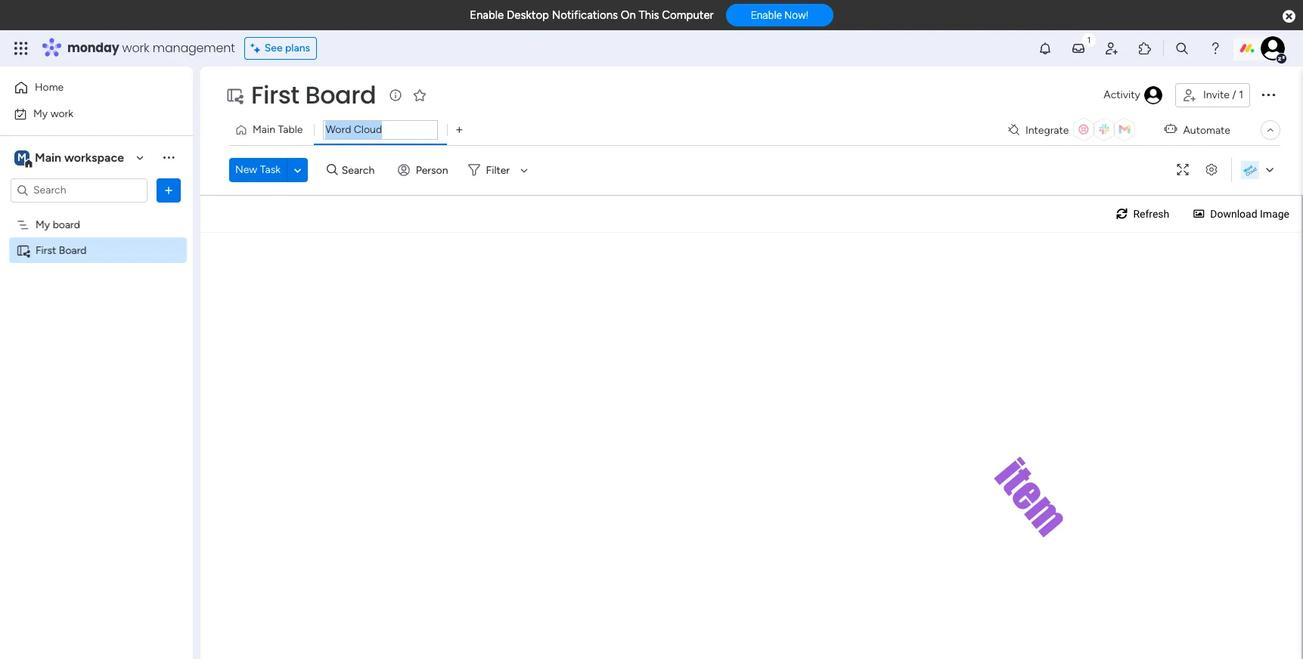 Task type: locate. For each thing, give the bounding box(es) containing it.
1 vertical spatial first board
[[36, 244, 87, 257]]

first right shareable board image
[[36, 244, 56, 257]]

enable inside button
[[751, 9, 782, 21]]

notifications image
[[1038, 41, 1053, 56]]

1 horizontal spatial first
[[251, 78, 299, 112]]

1 vertical spatial first
[[36, 244, 56, 257]]

main
[[253, 123, 275, 136], [35, 150, 61, 165]]

open full screen image
[[1171, 165, 1195, 176]]

options image right the "1" at the right top
[[1260, 85, 1278, 103]]

0 horizontal spatial options image
[[161, 183, 176, 198]]

1 horizontal spatial work
[[122, 39, 149, 57]]

None field
[[323, 120, 438, 140]]

work inside my work button
[[50, 107, 73, 120]]

home
[[35, 81, 64, 94]]

work right monday
[[122, 39, 149, 57]]

my work
[[33, 107, 73, 120]]

0 vertical spatial my
[[33, 107, 48, 120]]

1 vertical spatial board
[[59, 244, 87, 257]]

main left table
[[253, 123, 275, 136]]

enable left now!
[[751, 9, 782, 21]]

m
[[17, 151, 26, 164]]

work
[[122, 39, 149, 57], [50, 107, 73, 120]]

first board
[[251, 78, 376, 112], [36, 244, 87, 257]]

activity button
[[1098, 83, 1170, 107]]

1 vertical spatial options image
[[161, 183, 176, 198]]

board left show board description icon
[[305, 78, 376, 112]]

0 vertical spatial main
[[253, 123, 275, 136]]

options image down workspace options icon
[[161, 183, 176, 198]]

dapulse integrations image
[[1008, 124, 1020, 136]]

activity
[[1104, 89, 1141, 101]]

board
[[53, 218, 80, 231]]

option
[[0, 211, 193, 214]]

0 horizontal spatial main
[[35, 150, 61, 165]]

first up main table
[[251, 78, 299, 112]]

first board down the 'my board'
[[36, 244, 87, 257]]

1 horizontal spatial enable
[[751, 9, 782, 21]]

0 horizontal spatial board
[[59, 244, 87, 257]]

0 horizontal spatial work
[[50, 107, 73, 120]]

0 horizontal spatial first board
[[36, 244, 87, 257]]

1 vertical spatial my
[[36, 218, 50, 231]]

my
[[33, 107, 48, 120], [36, 218, 50, 231]]

inbox image
[[1071, 41, 1086, 56]]

0 horizontal spatial first
[[36, 244, 56, 257]]

collapse board header image
[[1265, 124, 1277, 136]]

autopilot image
[[1165, 120, 1177, 139]]

main workspace
[[35, 150, 124, 165]]

main inside "button"
[[253, 123, 275, 136]]

1 horizontal spatial board
[[305, 78, 376, 112]]

help image
[[1208, 41, 1223, 56]]

my for my board
[[36, 218, 50, 231]]

my board
[[36, 218, 80, 231]]

automate
[[1183, 124, 1231, 137]]

Search in workspace field
[[32, 182, 126, 199]]

work down home at the top left of page
[[50, 107, 73, 120]]

0 vertical spatial options image
[[1260, 85, 1278, 103]]

0 vertical spatial work
[[122, 39, 149, 57]]

angle down image
[[294, 165, 301, 176]]

1 horizontal spatial first board
[[251, 78, 376, 112]]

enable for enable now!
[[751, 9, 782, 21]]

add to favorites image
[[413, 87, 428, 103]]

new
[[235, 163, 257, 176]]

my inside button
[[33, 107, 48, 120]]

first board up table
[[251, 78, 376, 112]]

search everything image
[[1175, 41, 1190, 56]]

my left board
[[36, 218, 50, 231]]

see plans button
[[244, 37, 317, 60]]

invite members image
[[1105, 41, 1120, 56]]

management
[[153, 39, 235, 57]]

board inside list box
[[59, 244, 87, 257]]

workspace selection element
[[14, 149, 126, 168]]

First Board field
[[247, 78, 380, 112]]

options image
[[1260, 85, 1278, 103], [161, 183, 176, 198]]

computer
[[662, 8, 714, 22]]

show board description image
[[387, 88, 405, 103]]

workspace options image
[[161, 150, 176, 165]]

main right workspace image
[[35, 150, 61, 165]]

person
[[416, 164, 448, 177]]

board down board
[[59, 244, 87, 257]]

0 horizontal spatial enable
[[470, 8, 504, 22]]

enable left desktop
[[470, 8, 504, 22]]

1 horizontal spatial main
[[253, 123, 275, 136]]

apps image
[[1138, 41, 1153, 56]]

1 horizontal spatial options image
[[1260, 85, 1278, 103]]

dapulse close image
[[1283, 9, 1296, 24]]

enable
[[470, 8, 504, 22], [751, 9, 782, 21]]

settings image
[[1200, 165, 1224, 176]]

shareable board image
[[16, 243, 30, 258]]

workspace image
[[14, 149, 30, 166]]

workspace
[[64, 150, 124, 165]]

my work button
[[9, 102, 163, 126]]

work for monday
[[122, 39, 149, 57]]

main inside workspace selection element
[[35, 150, 61, 165]]

1
[[1239, 89, 1244, 101]]

1 vertical spatial main
[[35, 150, 61, 165]]

my down home at the top left of page
[[33, 107, 48, 120]]

list box
[[0, 209, 193, 468]]

board
[[305, 78, 376, 112], [59, 244, 87, 257]]

first
[[251, 78, 299, 112], [36, 244, 56, 257]]

1 vertical spatial work
[[50, 107, 73, 120]]

/
[[1233, 89, 1237, 101]]



Task type: vqa. For each thing, say whether or not it's contained in the screenshot.
list box containing My board
yes



Task type: describe. For each thing, give the bounding box(es) containing it.
main for main workspace
[[35, 150, 61, 165]]

shareable board image
[[225, 86, 244, 104]]

list box containing my board
[[0, 209, 193, 468]]

enable now!
[[751, 9, 809, 21]]

work for my
[[50, 107, 73, 120]]

desktop
[[507, 8, 549, 22]]

0 vertical spatial board
[[305, 78, 376, 112]]

my for my work
[[33, 107, 48, 120]]

select product image
[[14, 41, 29, 56]]

now!
[[785, 9, 809, 21]]

on
[[621, 8, 636, 22]]

invite / 1 button
[[1176, 83, 1251, 107]]

home button
[[9, 76, 163, 100]]

add view image
[[456, 124, 463, 136]]

arrow down image
[[515, 161, 533, 179]]

monday
[[67, 39, 119, 57]]

new task
[[235, 163, 281, 176]]

main for main table
[[253, 123, 275, 136]]

enable now! button
[[726, 4, 834, 27]]

new task button
[[229, 158, 287, 182]]

main table button
[[229, 118, 314, 142]]

notifications
[[552, 8, 618, 22]]

v2 search image
[[327, 162, 338, 179]]

0 vertical spatial first board
[[251, 78, 376, 112]]

jacob simon image
[[1261, 36, 1285, 61]]

monday work management
[[67, 39, 235, 57]]

invite / 1
[[1204, 89, 1244, 101]]

enable desktop notifications on this computer
[[470, 8, 714, 22]]

person button
[[392, 158, 457, 182]]

main table
[[253, 123, 303, 136]]

Search field
[[338, 160, 383, 181]]

integrate
[[1026, 124, 1069, 137]]

see
[[265, 42, 283, 54]]

see plans
[[265, 42, 310, 54]]

enable for enable desktop notifications on this computer
[[470, 8, 504, 22]]

first board inside list box
[[36, 244, 87, 257]]

invite
[[1204, 89, 1230, 101]]

filter button
[[462, 158, 533, 182]]

table
[[278, 123, 303, 136]]

this
[[639, 8, 659, 22]]

1 image
[[1083, 31, 1096, 48]]

task
[[260, 163, 281, 176]]

plans
[[285, 42, 310, 54]]

0 vertical spatial first
[[251, 78, 299, 112]]

filter
[[486, 164, 510, 177]]



